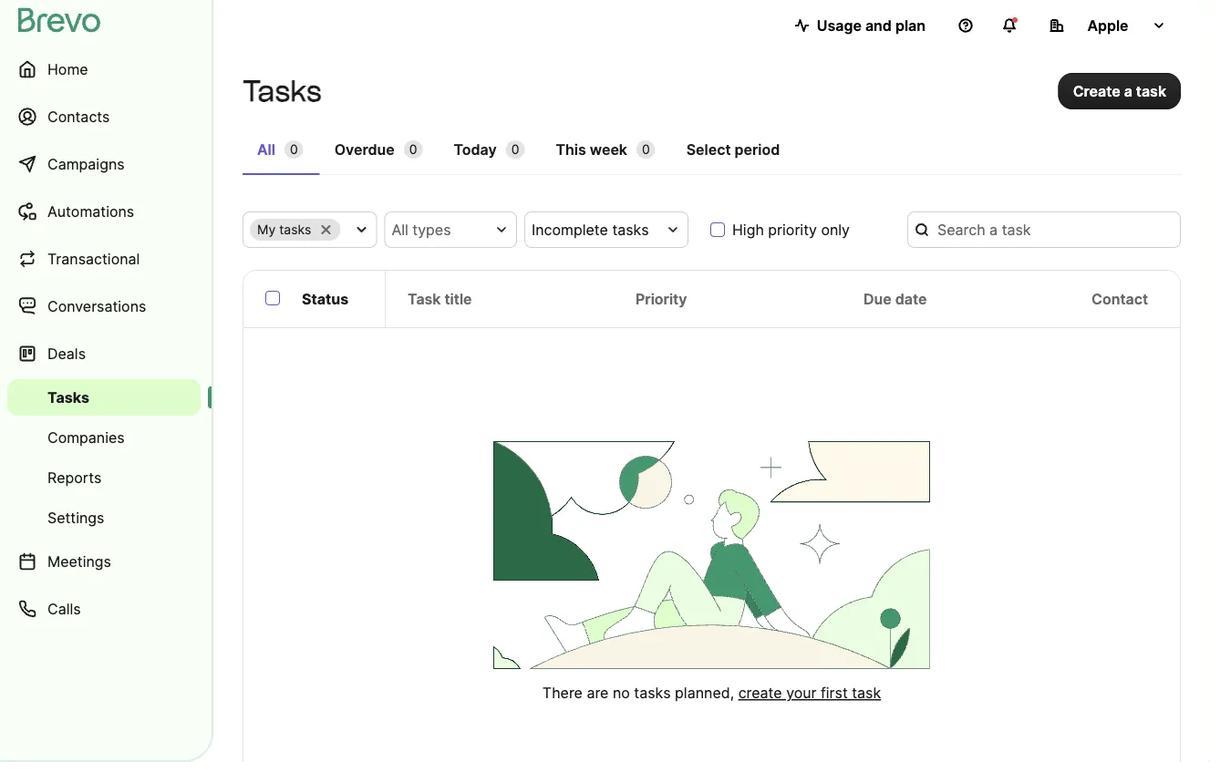 Task type: locate. For each thing, give the bounding box(es) containing it.
only
[[822, 221, 851, 239]]

tasks
[[243, 73, 322, 109], [47, 389, 90, 407]]

task right a
[[1137, 82, 1167, 100]]

1 vertical spatial tasks
[[47, 389, 90, 407]]

transactional link
[[7, 237, 201, 281]]

task title
[[408, 290, 472, 308]]

create a task button
[[1059, 73, 1182, 110]]

0 right overdue
[[410, 142, 418, 157]]

conversations
[[47, 297, 146, 315]]

1 vertical spatial all
[[392, 221, 409, 239]]

4 0 from the left
[[642, 142, 650, 157]]

tasks link
[[7, 380, 201, 416]]

there are no tasks planned, create your first task
[[543, 685, 882, 702]]

due
[[864, 290, 892, 308]]

1 0 from the left
[[290, 142, 298, 157]]

incomplete tasks
[[532, 221, 649, 239]]

there
[[543, 685, 583, 702]]

all
[[257, 141, 276, 158], [392, 221, 409, 239]]

automations link
[[7, 190, 201, 234]]

due date
[[864, 290, 928, 308]]

tasks right the incomplete
[[613, 221, 649, 239]]

incomplete
[[532, 221, 609, 239]]

select period link
[[672, 131, 795, 173]]

deals
[[47, 345, 86, 363]]

0 vertical spatial tasks
[[243, 73, 322, 109]]

types
[[413, 221, 451, 239]]

0 left overdue
[[290, 142, 298, 157]]

1 horizontal spatial task
[[1137, 82, 1167, 100]]

high priority only
[[733, 221, 851, 239]]

my
[[257, 222, 276, 238]]

reports
[[47, 469, 102, 487]]

tasks
[[613, 221, 649, 239], [279, 222, 312, 238], [635, 685, 671, 702]]

all inside popup button
[[392, 221, 409, 239]]

my tasks
[[257, 222, 312, 238]]

home
[[47, 60, 88, 78]]

1 horizontal spatial tasks
[[243, 73, 322, 109]]

0 right today
[[512, 142, 520, 157]]

no
[[613, 685, 630, 702]]

task
[[1137, 82, 1167, 100], [853, 685, 882, 702]]

0 horizontal spatial all
[[257, 141, 276, 158]]

reports link
[[7, 460, 201, 496]]

all left types
[[392, 221, 409, 239]]

settings link
[[7, 500, 201, 537]]

home link
[[7, 47, 201, 91]]

1 vertical spatial task
[[853, 685, 882, 702]]

planned,
[[675, 685, 735, 702]]

are
[[587, 685, 609, 702]]

conversations link
[[7, 285, 201, 329]]

today
[[454, 141, 497, 158]]

contacts
[[47, 108, 110, 125]]

create
[[739, 685, 783, 702]]

0 horizontal spatial tasks
[[47, 389, 90, 407]]

all types button
[[385, 212, 517, 248]]

0
[[290, 142, 298, 157], [410, 142, 418, 157], [512, 142, 520, 157], [642, 142, 650, 157]]

and
[[866, 16, 892, 34]]

0 vertical spatial all
[[257, 141, 276, 158]]

2 0 from the left
[[410, 142, 418, 157]]

task right first
[[853, 685, 882, 702]]

plan
[[896, 16, 926, 34]]

my tasks button
[[243, 212, 377, 248]]

incomplete tasks button
[[525, 212, 689, 248]]

all for all
[[257, 141, 276, 158]]

3 0 from the left
[[512, 142, 520, 157]]

tasks inside 'link'
[[47, 389, 90, 407]]

select
[[687, 141, 731, 158]]

first
[[821, 685, 848, 702]]

all types
[[392, 221, 451, 239]]

1 horizontal spatial all
[[392, 221, 409, 239]]

create
[[1074, 82, 1121, 100]]

0 right week
[[642, 142, 650, 157]]

meetings
[[47, 553, 111, 571]]

tab list
[[243, 131, 1182, 175]]

apple button
[[1036, 7, 1182, 44]]

0 vertical spatial task
[[1137, 82, 1167, 100]]

tab list containing all
[[243, 131, 1182, 175]]

all up the my
[[257, 141, 276, 158]]

companies
[[47, 429, 125, 447]]

week
[[590, 141, 628, 158]]

priority
[[769, 221, 818, 239]]

tasks right the my
[[279, 222, 312, 238]]



Task type: describe. For each thing, give the bounding box(es) containing it.
calls link
[[7, 588, 201, 631]]

status
[[302, 290, 349, 308]]

0 horizontal spatial task
[[853, 685, 882, 702]]

tasks for my tasks
[[279, 222, 312, 238]]

this week
[[556, 141, 628, 158]]

contact
[[1092, 290, 1149, 308]]

calls
[[47, 600, 81, 618]]

usage and plan button
[[781, 7, 941, 44]]

overdue
[[335, 141, 395, 158]]

usage
[[817, 16, 862, 34]]

Search a task search field
[[908, 212, 1182, 248]]

task
[[408, 290, 441, 308]]

tasks for incomplete tasks
[[613, 221, 649, 239]]

this
[[556, 141, 587, 158]]

title
[[445, 290, 472, 308]]

apple
[[1088, 16, 1129, 34]]

0 for today
[[512, 142, 520, 157]]

meetings link
[[7, 540, 201, 584]]

transactional
[[47, 250, 140, 268]]

priority
[[636, 290, 687, 308]]

all for all types
[[392, 221, 409, 239]]

usage and plan
[[817, 16, 926, 34]]

date
[[896, 290, 928, 308]]

companies link
[[7, 420, 201, 456]]

campaigns link
[[7, 142, 201, 186]]

settings
[[47, 509, 104, 527]]

0 for all
[[290, 142, 298, 157]]

a
[[1125, 82, 1133, 100]]

automations
[[47, 203, 134, 220]]

campaigns
[[47, 155, 125, 173]]

0 for this week
[[642, 142, 650, 157]]

tasks right no
[[635, 685, 671, 702]]

period
[[735, 141, 781, 158]]

0 for overdue
[[410, 142, 418, 157]]

high
[[733, 221, 765, 239]]

task inside 'button'
[[1137, 82, 1167, 100]]

select period
[[687, 141, 781, 158]]

create your first task link
[[739, 685, 882, 702]]

your
[[787, 685, 817, 702]]

create a task
[[1074, 82, 1167, 100]]

deals link
[[7, 332, 201, 376]]

contacts link
[[7, 95, 201, 139]]



Task type: vqa. For each thing, say whether or not it's contained in the screenshot.
All types 'popup button'
yes



